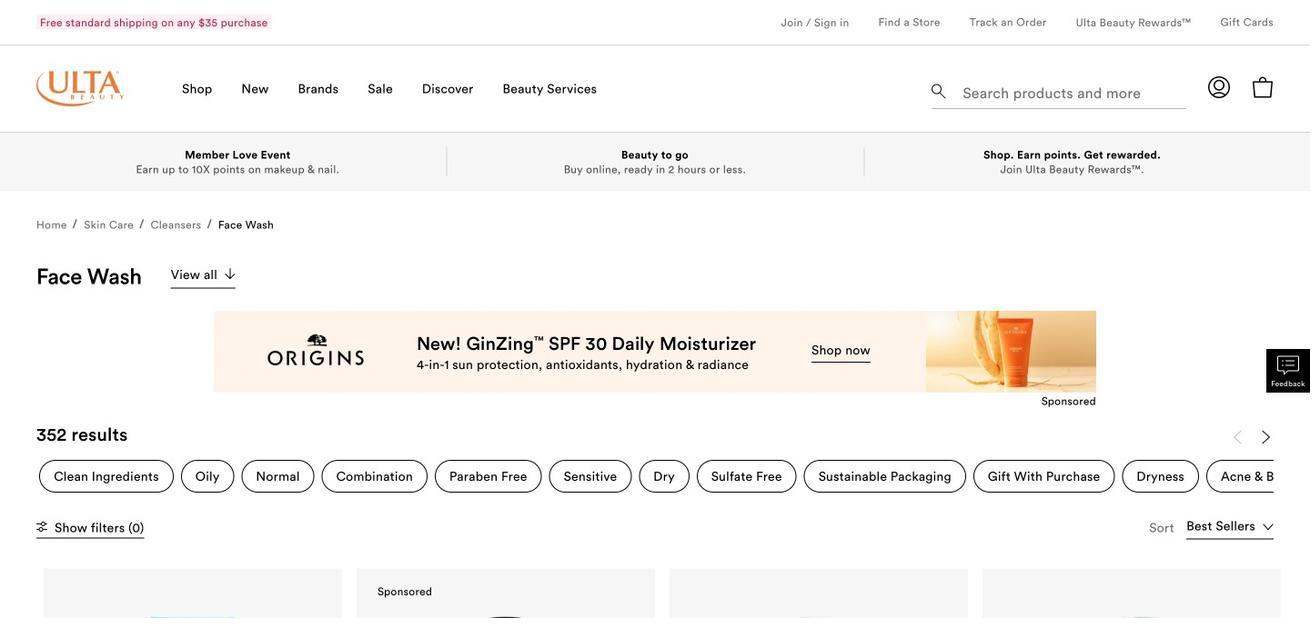Task type: locate. For each thing, give the bounding box(es) containing it.
previous slide image
[[1230, 430, 1245, 445]]

withiconright image
[[225, 268, 236, 279]]

osea ocean cleanser purifying face wash image
[[699, 605, 938, 619]]

product filters carousel region
[[36, 424, 1310, 500]]

philosophy purity made simple one-step facial cleanser image
[[386, 605, 625, 619]]

None search field
[[932, 69, 1186, 113]]

next slide image
[[1259, 430, 1274, 445]]

0 items in bag image
[[1252, 76, 1274, 98]]



Task type: vqa. For each thing, say whether or not it's contained in the screenshot.
TULA The Cult Classic Purifying Face Cleanser image
yes



Task type: describe. For each thing, give the bounding box(es) containing it.
log in to your ulta account image
[[1208, 76, 1230, 98]]

la roche-posay toleriane purifying foaming face wash for oily skin image
[[1012, 605, 1251, 619]]

advertisement element
[[214, 311, 1096, 393]]

withicon image
[[36, 522, 47, 533]]

Search products and more search field
[[961, 73, 1181, 105]]

tula the cult classic purifying face cleanser image
[[74, 605, 312, 619]]



